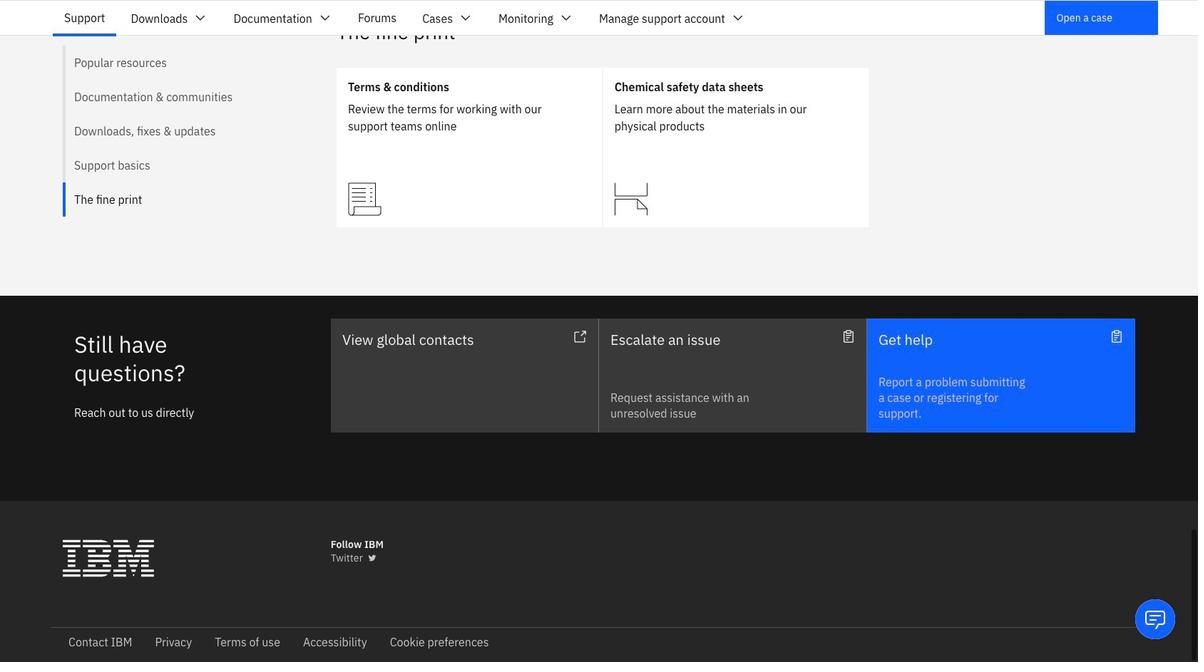 Task type: describe. For each thing, give the bounding box(es) containing it.
open the chat window image
[[1144, 608, 1167, 631]]

learn more about the materials in our physical products region
[[603, 68, 869, 228]]



Task type: vqa. For each thing, say whether or not it's contained in the screenshot.
LET'S TALK element
no



Task type: locate. For each thing, give the bounding box(es) containing it.
review the terms for working with our support teams online region
[[337, 68, 602, 228]]

menu bar
[[51, 1, 758, 35]]



